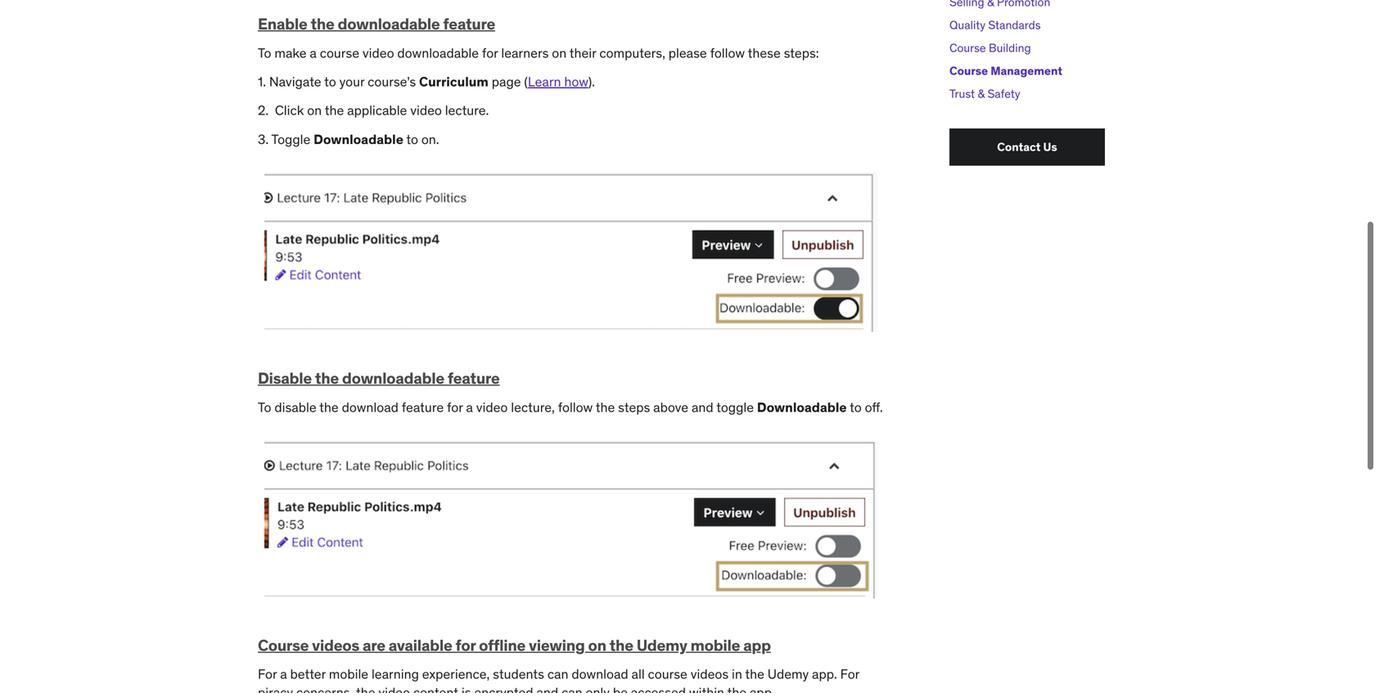 Task type: locate. For each thing, give the bounding box(es) containing it.
0 horizontal spatial download
[[342, 399, 399, 416]]

0 vertical spatial downloadable
[[338, 14, 440, 34]]

1. navigate to your course's curriculum page ( learn how ).
[[258, 73, 595, 90]]

app
[[743, 636, 771, 655]]

to left your
[[324, 73, 336, 90]]

follow
[[710, 44, 745, 61], [558, 399, 593, 416]]

1 horizontal spatial a
[[310, 44, 317, 61]]

0 vertical spatial course
[[950, 40, 986, 55]]

a inside for a better mobile learning experience, students can download all course videos in the udemy app. for piracy concerns, the video content is encrypted and can only be accessed within the app.
[[280, 666, 287, 683]]

video inside for a better mobile learning experience, students can download all course videos in the udemy app. for piracy concerns, the video content is encrypted and can only be accessed within the app.
[[378, 684, 410, 693]]

to left on.
[[406, 131, 418, 148]]

0 vertical spatial mobile
[[691, 636, 740, 655]]

app.
[[812, 666, 837, 683], [750, 684, 775, 693]]

download down 'disable the downloadable feature'
[[342, 399, 399, 416]]

course up "accessed"
[[648, 666, 687, 683]]

on
[[552, 44, 567, 61], [307, 102, 322, 119], [588, 636, 606, 655]]

2 vertical spatial to
[[850, 399, 862, 416]]

1 horizontal spatial download
[[572, 666, 628, 683]]

video
[[363, 44, 394, 61], [410, 102, 442, 119], [476, 399, 508, 416], [378, 684, 410, 693]]

0 horizontal spatial for
[[258, 666, 277, 683]]

0 horizontal spatial to
[[324, 73, 336, 90]]

students
[[493, 666, 544, 683]]

follow right lecture,
[[558, 399, 593, 416]]

1 vertical spatial videos
[[691, 666, 729, 683]]

0 vertical spatial on
[[552, 44, 567, 61]]

concerns,
[[296, 684, 353, 693]]

encrypted
[[474, 684, 533, 693]]

2 horizontal spatial a
[[466, 399, 473, 416]]

follow left these
[[710, 44, 745, 61]]

0 vertical spatial to
[[324, 73, 336, 90]]

to
[[258, 44, 271, 61], [258, 399, 271, 416]]

1 vertical spatial to
[[406, 131, 418, 148]]

2.  click on the applicable video lecture.
[[258, 102, 489, 119]]

videos left are
[[312, 636, 359, 655]]

feature for disable the downloadable feature
[[448, 369, 500, 388]]

for
[[482, 44, 498, 61], [447, 399, 463, 416], [456, 636, 476, 655]]

1 vertical spatial app.
[[750, 684, 775, 693]]

1 horizontal spatial videos
[[691, 666, 729, 683]]

quality standards link
[[950, 17, 1041, 32]]

mobile up concerns,
[[329, 666, 368, 683]]

mobile
[[691, 636, 740, 655], [329, 666, 368, 683]]

videos up within
[[691, 666, 729, 683]]

on left their at left top
[[552, 44, 567, 61]]

1 horizontal spatial to
[[406, 131, 418, 148]]

1 horizontal spatial on
[[552, 44, 567, 61]]

for
[[258, 666, 277, 683], [840, 666, 860, 683]]

download up the only
[[572, 666, 628, 683]]

curriculum
[[419, 73, 489, 90]]

0 horizontal spatial a
[[280, 666, 287, 683]]

a
[[310, 44, 317, 61], [466, 399, 473, 416], [280, 666, 287, 683]]

is
[[462, 684, 471, 693]]

how
[[564, 73, 588, 90]]

and
[[692, 399, 714, 416], [537, 684, 558, 693]]

within
[[689, 684, 724, 693]]

0 horizontal spatial udemy
[[637, 636, 687, 655]]

0 vertical spatial download
[[342, 399, 399, 416]]

and right above
[[692, 399, 714, 416]]

for up "page"
[[482, 44, 498, 61]]

1 vertical spatial follow
[[558, 399, 593, 416]]

lecture,
[[511, 399, 555, 416]]

0 horizontal spatial course
[[320, 44, 359, 61]]

on right viewing
[[588, 636, 606, 655]]

computers,
[[599, 44, 665, 61]]

to left make
[[258, 44, 271, 61]]

1 vertical spatial downloadable
[[757, 399, 847, 416]]

0 horizontal spatial app.
[[750, 684, 775, 693]]

video left lecture,
[[476, 399, 508, 416]]

content
[[413, 684, 458, 693]]

1 vertical spatial mobile
[[329, 666, 368, 683]]

learning
[[372, 666, 419, 683]]

enable the downloadable feature
[[258, 14, 495, 34]]

course up trust
[[950, 63, 988, 78]]

feature for enable the downloadable feature
[[443, 14, 495, 34]]

3.
[[258, 131, 269, 148]]

0 vertical spatial can
[[547, 666, 568, 683]]

downloadable right toggle
[[757, 399, 847, 416]]

course
[[320, 44, 359, 61], [648, 666, 687, 683]]

downloadable for enable the downloadable feature
[[338, 14, 440, 34]]

0 horizontal spatial on
[[307, 102, 322, 119]]

1 vertical spatial a
[[466, 399, 473, 416]]

2 vertical spatial a
[[280, 666, 287, 683]]

1 to from the top
[[258, 44, 271, 61]]

can left the only
[[562, 684, 583, 693]]

0 vertical spatial and
[[692, 399, 714, 416]]

1 vertical spatial course
[[950, 63, 988, 78]]

for a better mobile learning experience, students can download all course videos in the udemy app. for piracy concerns, the video content is encrypted and can only be accessed within the app.
[[258, 666, 860, 693]]

0 vertical spatial a
[[310, 44, 317, 61]]

can down viewing
[[547, 666, 568, 683]]

viewing
[[529, 636, 585, 655]]

0 horizontal spatial downloadable
[[314, 131, 403, 148]]

applicable
[[347, 102, 407, 119]]

download inside for a better mobile learning experience, students can download all course videos in the udemy app. for piracy concerns, the video content is encrypted and can only be accessed within the app.
[[572, 666, 628, 683]]

quality standards course building course management trust & safety
[[950, 17, 1063, 101]]

1 horizontal spatial udemy
[[768, 666, 809, 683]]

1 vertical spatial course
[[648, 666, 687, 683]]

better
[[290, 666, 326, 683]]

&
[[978, 86, 985, 101]]

downloadable
[[314, 131, 403, 148], [757, 399, 847, 416]]

1 vertical spatial download
[[572, 666, 628, 683]]

click
[[275, 102, 304, 119]]

course building link
[[950, 40, 1031, 55]]

course up your
[[320, 44, 359, 61]]

lecture.
[[445, 102, 489, 119]]

their
[[570, 44, 596, 61]]

1 vertical spatial feature
[[448, 369, 500, 388]]

learn
[[528, 73, 561, 90]]

downloadable
[[338, 14, 440, 34], [397, 44, 479, 61], [342, 369, 444, 388]]

0 horizontal spatial and
[[537, 684, 558, 693]]

mobile up in
[[691, 636, 740, 655]]

enable
[[258, 14, 307, 34]]

to for to disable the download feature for a video lecture, follow the steps above and toggle downloadable to off.
[[258, 399, 271, 416]]

udemy up all
[[637, 636, 687, 655]]

1 vertical spatial for
[[447, 399, 463, 416]]

1 vertical spatial can
[[562, 684, 583, 693]]

download
[[342, 399, 399, 416], [572, 666, 628, 683]]

a left lecture,
[[466, 399, 473, 416]]

1 horizontal spatial and
[[692, 399, 714, 416]]

for up experience,
[[456, 636, 476, 655]]

are
[[363, 636, 385, 655]]

to left disable
[[258, 399, 271, 416]]

downloadable down 2.  click on the applicable video lecture.
[[314, 131, 403, 148]]

can
[[547, 666, 568, 683], [562, 684, 583, 693]]

course inside for a better mobile learning experience, students can download all course videos in the udemy app. for piracy concerns, the video content is encrypted and can only be accessed within the app.
[[648, 666, 687, 683]]

1 vertical spatial on
[[307, 102, 322, 119]]

contact us button
[[950, 128, 1105, 166]]

videos
[[312, 636, 359, 655], [691, 666, 729, 683]]

0 horizontal spatial mobile
[[329, 666, 368, 683]]

1 horizontal spatial for
[[840, 666, 860, 683]]

1 horizontal spatial follow
[[710, 44, 745, 61]]

0 horizontal spatial follow
[[558, 399, 593, 416]]

course
[[950, 40, 986, 55], [950, 63, 988, 78], [258, 636, 309, 655]]

2 horizontal spatial on
[[588, 636, 606, 655]]

quality
[[950, 17, 986, 32]]

course up better
[[258, 636, 309, 655]]

your
[[339, 73, 365, 90]]

1 horizontal spatial course
[[648, 666, 687, 683]]

page
[[492, 73, 521, 90]]

udemy
[[637, 636, 687, 655], [768, 666, 809, 683]]

0 vertical spatial course
[[320, 44, 359, 61]]

1 vertical spatial downloadable
[[397, 44, 479, 61]]

1 vertical spatial and
[[537, 684, 558, 693]]

2 vertical spatial for
[[456, 636, 476, 655]]

0 horizontal spatial videos
[[312, 636, 359, 655]]

to left the off.
[[850, 399, 862, 416]]

course down quality
[[950, 40, 986, 55]]

a up piracy
[[280, 666, 287, 683]]

2 vertical spatial downloadable
[[342, 369, 444, 388]]

0 vertical spatial to
[[258, 44, 271, 61]]

1 vertical spatial to
[[258, 399, 271, 416]]

steps:
[[784, 44, 819, 61]]

video down learning
[[378, 684, 410, 693]]

2 to from the top
[[258, 399, 271, 416]]

to
[[324, 73, 336, 90], [406, 131, 418, 148], [850, 399, 862, 416]]

mobile inside for a better mobile learning experience, students can download all course videos in the udemy app. for piracy concerns, the video content is encrypted and can only be accessed within the app.
[[329, 666, 368, 683]]

in
[[732, 666, 742, 683]]

videos inside for a better mobile learning experience, students can download all course videos in the udemy app. for piracy concerns, the video content is encrypted and can only be accessed within the app.
[[691, 666, 729, 683]]

1 vertical spatial udemy
[[768, 666, 809, 683]]

disable the downloadable feature
[[258, 369, 500, 388]]

all
[[632, 666, 645, 683]]

).
[[588, 73, 595, 90]]

the
[[311, 14, 334, 34], [325, 102, 344, 119], [315, 369, 339, 388], [319, 399, 339, 416], [596, 399, 615, 416], [610, 636, 633, 655], [745, 666, 764, 683], [356, 684, 375, 693], [727, 684, 747, 693]]

for left lecture,
[[447, 399, 463, 416]]

1.
[[258, 73, 266, 90]]

on right click
[[307, 102, 322, 119]]

to disable the download feature for a video lecture, follow the steps above and toggle downloadable to off.
[[258, 399, 883, 416]]

a right make
[[310, 44, 317, 61]]

2 for from the left
[[840, 666, 860, 683]]

udemy down app
[[768, 666, 809, 683]]

toggle
[[716, 399, 754, 416]]

and down students
[[537, 684, 558, 693]]

1 horizontal spatial app.
[[812, 666, 837, 683]]

feature
[[443, 14, 495, 34], [448, 369, 500, 388], [402, 399, 444, 416]]

0 vertical spatial feature
[[443, 14, 495, 34]]

0 vertical spatial videos
[[312, 636, 359, 655]]



Task type: describe. For each thing, give the bounding box(es) containing it.
lecture_download_enabled.png image
[[264, 172, 877, 332]]

1 horizontal spatial mobile
[[691, 636, 740, 655]]

course management link
[[950, 63, 1063, 78]]

course videos are available for offline viewing on the udemy mobile app
[[258, 636, 771, 655]]

video down the 1. navigate to your course's curriculum page ( learn how ).
[[410, 102, 442, 119]]

contact us
[[997, 139, 1057, 154]]

only
[[586, 684, 610, 693]]

0 vertical spatial app.
[[812, 666, 837, 683]]

offline
[[479, 636, 526, 655]]

lecture_download_disabled.png image
[[264, 440, 877, 599]]

be
[[613, 684, 628, 693]]

contact
[[997, 139, 1041, 154]]

0 vertical spatial follow
[[710, 44, 745, 61]]

safety
[[988, 86, 1020, 101]]

to make a course video downloadable for learners on their computers, please follow these steps:
[[258, 44, 819, 61]]

1 horizontal spatial downloadable
[[757, 399, 847, 416]]

on.
[[421, 131, 439, 148]]

off.
[[865, 399, 883, 416]]

learn how link
[[528, 73, 588, 90]]

video down enable the downloadable feature
[[363, 44, 394, 61]]

udemy inside for a better mobile learning experience, students can download all course videos in the udemy app. for piracy concerns, the video content is encrypted and can only be accessed within the app.
[[768, 666, 809, 683]]

experience,
[[422, 666, 490, 683]]

accessed
[[631, 684, 686, 693]]

downloadable for disable the downloadable feature
[[342, 369, 444, 388]]

disable
[[275, 399, 316, 416]]

2 horizontal spatial to
[[850, 399, 862, 416]]

0 vertical spatial downloadable
[[314, 131, 403, 148]]

2 vertical spatial feature
[[402, 399, 444, 416]]

to for to make a course video downloadable for learners on their computers, please follow these steps:
[[258, 44, 271, 61]]

please
[[669, 44, 707, 61]]

1 for from the left
[[258, 666, 277, 683]]

us
[[1043, 139, 1057, 154]]

0 vertical spatial for
[[482, 44, 498, 61]]

management
[[991, 63, 1063, 78]]

2 vertical spatial course
[[258, 636, 309, 655]]

make
[[275, 44, 307, 61]]

steps
[[618, 399, 650, 416]]

and inside for a better mobile learning experience, students can download all course videos in the udemy app. for piracy concerns, the video content is encrypted and can only be accessed within the app.
[[537, 684, 558, 693]]

above
[[653, 399, 689, 416]]

2 vertical spatial on
[[588, 636, 606, 655]]

navigate
[[269, 73, 321, 90]]

building
[[989, 40, 1031, 55]]

piracy
[[258, 684, 293, 693]]

trust
[[950, 86, 975, 101]]

these
[[748, 44, 781, 61]]

0 vertical spatial udemy
[[637, 636, 687, 655]]

standards
[[988, 17, 1041, 32]]

available
[[389, 636, 452, 655]]

toggle
[[271, 131, 310, 148]]

(
[[524, 73, 528, 90]]

3. toggle downloadable to on.
[[258, 131, 439, 148]]

course's
[[368, 73, 416, 90]]

disable
[[258, 369, 312, 388]]

learners
[[501, 44, 549, 61]]

trust & safety link
[[950, 86, 1020, 101]]



Task type: vqa. For each thing, say whether or not it's contained in the screenshot.
bottommost This
no



